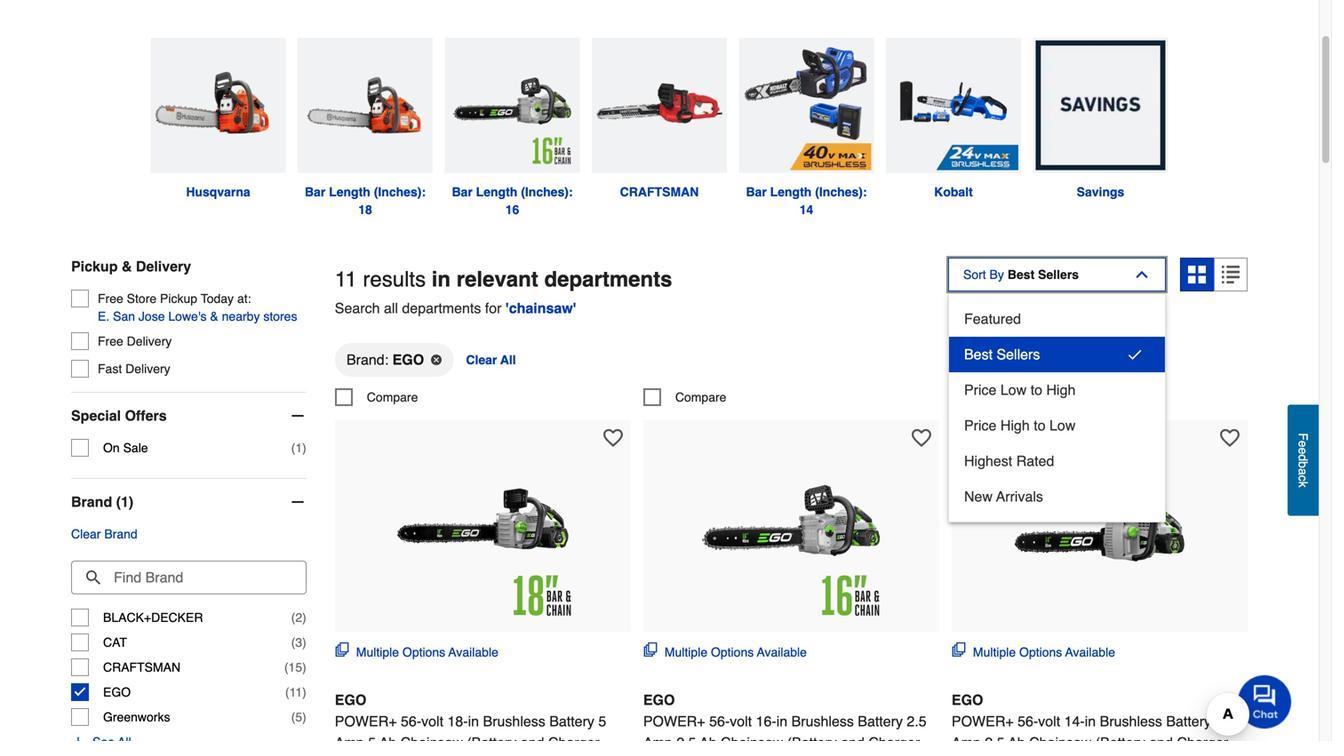 Task type: locate. For each thing, give the bounding box(es) containing it.
2.5
[[907, 713, 927, 730], [1216, 713, 1235, 730], [677, 735, 696, 741], [985, 735, 1005, 741]]

56- for 14-
[[1018, 713, 1039, 730]]

close circle filled image
[[431, 355, 442, 365]]

0 horizontal spatial multiple options available link
[[335, 643, 499, 661]]

volt left 14-
[[1039, 713, 1061, 730]]

(battery inside ego power+ 56-volt 14-in brushless battery 2.5 amp 2.5 ah chainsaw (battery and charge
[[1096, 735, 1146, 741]]

compare for the 1003130714 element
[[367, 390, 418, 404]]

brand left (1)
[[71, 494, 112, 510]]

3 heart outline image from the left
[[1220, 428, 1240, 448]]

length for 16
[[476, 185, 518, 199]]

) for ( 3 )
[[302, 636, 307, 650]]

56- for 18-
[[401, 713, 421, 730]]

1 vertical spatial minus image
[[289, 493, 307, 511]]

1003130714 element
[[335, 388, 418, 406]]

0 horizontal spatial and
[[521, 735, 544, 741]]

pickup up lowe's
[[160, 292, 197, 306]]

2 price from the top
[[964, 417, 997, 434]]

delivery
[[136, 258, 191, 275], [127, 334, 172, 349], [125, 362, 170, 376]]

(inches): inside bar length (inches): 18
[[374, 185, 426, 199]]

e up b
[[1297, 447, 1311, 454]]

length inside bar length (inches): 18
[[329, 185, 371, 199]]

battery inside ego power+ 56-volt 18-in brushless battery 5 amp 5 ah chainsaw (battery and charge
[[550, 713, 595, 730]]

pickup & delivery
[[71, 258, 191, 275]]

0 vertical spatial craftsman
[[620, 185, 699, 199]]

(inches):
[[374, 185, 426, 199], [521, 185, 573, 199], [815, 185, 867, 199]]

1 horizontal spatial '
[[573, 300, 577, 316]]

3 56- from the left
[[1018, 713, 1039, 730]]

1 vertical spatial brand
[[104, 527, 138, 541]]

0 horizontal spatial '
[[506, 300, 509, 316]]

0 horizontal spatial craftsman
[[103, 661, 181, 675]]

chainsaw image inside kobalt link
[[886, 38, 1021, 173]]

1 horizontal spatial battery
[[858, 713, 903, 730]]

0 horizontal spatial bar
[[305, 185, 326, 199]]

to for low
[[1031, 382, 1043, 398]]

0 horizontal spatial pickup
[[71, 258, 118, 275]]

1 chainsaw image from the left
[[151, 38, 286, 173]]

2 bar from the left
[[452, 185, 473, 199]]

available up ego power+ 56-volt 18-in brushless battery 5 amp 5 ah chainsaw (battery and charge
[[449, 645, 499, 659]]

1 vertical spatial to
[[1034, 417, 1046, 434]]

featured button
[[949, 301, 1165, 337]]

2 ah from the left
[[700, 735, 717, 741]]

2 horizontal spatial multiple options available
[[973, 645, 1116, 659]]

1 ' from the left
[[506, 300, 509, 316]]

2 horizontal spatial length
[[770, 185, 812, 199]]

volt inside ego power+ 56-volt 18-in brushless battery 5 amp 5 ah chainsaw (battery and charge
[[421, 713, 444, 730]]

2 vertical spatial delivery
[[125, 362, 170, 376]]

0 horizontal spatial high
[[1001, 417, 1030, 434]]

price
[[964, 382, 997, 398], [964, 417, 997, 434]]

in for ego power+ 56-volt 18-in brushless battery 5 amp 5 ah chainsaw (battery and charge
[[468, 713, 479, 730]]

0 horizontal spatial clear
[[71, 527, 101, 541]]

ah inside ego power+ 56-volt 18-in brushless battery 5 amp 5 ah chainsaw (battery and charge
[[380, 735, 397, 741]]

ah inside ego power+ 56-volt 16-in brushless battery 2.5 amp 2.5 ah chainsaw (battery and charge
[[700, 735, 717, 741]]

highest rated
[[964, 453, 1055, 469]]

1 horizontal spatial length
[[476, 185, 518, 199]]

16-
[[756, 713, 777, 730]]

chainsaw image inside bar length (inches): 16 link
[[445, 38, 580, 173]]

3 ah from the left
[[1009, 735, 1026, 741]]

2 horizontal spatial battery
[[1167, 713, 1212, 730]]

length inside bar length (inches): 16
[[476, 185, 518, 199]]

1 horizontal spatial amp
[[643, 735, 673, 741]]

amp inside ego power+ 56-volt 18-in brushless battery 5 amp 5 ah chainsaw (battery and charge
[[335, 735, 364, 741]]

clear all button
[[464, 342, 518, 378]]

2 horizontal spatial heart outline image
[[1220, 428, 1240, 448]]

56- inside ego power+ 56-volt 14-in brushless battery 2.5 amp 2.5 ah chainsaw (battery and charge
[[1018, 713, 1039, 730]]

multiple options available up 14-
[[973, 645, 1116, 659]]

3 chainsaw image from the left
[[445, 38, 580, 173]]

3 amp from the left
[[952, 735, 981, 741]]

power+ inside ego power+ 56-volt 16-in brushless battery 2.5 amp 2.5 ah chainsaw (battery and charge
[[643, 713, 706, 730]]

1 56- from the left
[[401, 713, 421, 730]]

&
[[122, 258, 132, 275], [210, 309, 218, 324]]

56-
[[401, 713, 421, 730], [709, 713, 730, 730], [1018, 713, 1039, 730]]

1 (inches): from the left
[[374, 185, 426, 199]]

0 horizontal spatial volt
[[421, 713, 444, 730]]

multiple for 2nd multiple options available link from the left
[[665, 645, 708, 659]]

delivery down the jose
[[127, 334, 172, 349]]

ah
[[380, 735, 397, 741], [700, 735, 717, 741], [1009, 735, 1026, 741]]

price high to low button
[[949, 408, 1165, 444]]

multiple options available up the 18-
[[356, 645, 499, 659]]

new arrivals button
[[949, 479, 1165, 515]]

volt for 14-
[[1039, 713, 1061, 730]]

free for free delivery
[[98, 334, 123, 349]]

volt left 16-
[[730, 713, 752, 730]]

compare inside the 1003130714 element
[[367, 390, 418, 404]]

3 available from the left
[[1066, 645, 1116, 659]]

16
[[506, 203, 519, 217]]

1 horizontal spatial low
[[1050, 417, 1076, 434]]

2 brushless from the left
[[792, 713, 854, 730]]

1 vertical spatial delivery
[[127, 334, 172, 349]]

0 vertical spatial low
[[1001, 382, 1027, 398]]

1 horizontal spatial &
[[210, 309, 218, 324]]

bar inside bar length (inches): 18
[[305, 185, 326, 199]]

0 horizontal spatial low
[[1001, 382, 1027, 398]]

1 horizontal spatial clear
[[466, 353, 497, 367]]

0 horizontal spatial battery
[[550, 713, 595, 730]]

1 horizontal spatial volt
[[730, 713, 752, 730]]

(battery for 14-
[[1096, 735, 1146, 741]]

2 horizontal spatial ah
[[1009, 735, 1026, 741]]

1 horizontal spatial multiple
[[665, 645, 708, 659]]

low inside button
[[1001, 382, 1027, 398]]

brushless for 14-
[[1100, 713, 1163, 730]]

brand (1)
[[71, 494, 134, 510]]

5 chainsaw image from the left
[[739, 38, 874, 173]]

san
[[113, 309, 135, 324]]

chainsaw down 14-
[[1029, 735, 1092, 741]]

Find Brand text field
[[71, 561, 307, 595]]

battery for power+ 56-volt 18-in brushless battery 5 amp 5 ah chainsaw (battery and charge
[[550, 713, 595, 730]]

2 horizontal spatial and
[[1150, 735, 1173, 741]]

56- inside ego power+ 56-volt 16-in brushless battery 2.5 amp 2.5 ah chainsaw (battery and charge
[[709, 713, 730, 730]]

1
[[295, 441, 302, 455]]

options up ego power+ 56-volt 18-in brushless battery 5 amp 5 ah chainsaw (battery and charge
[[403, 645, 446, 659]]

bar length (inches): 14
[[746, 185, 871, 217]]

bar for bar length (inches): 18
[[305, 185, 326, 199]]

volt inside ego power+ 56-volt 16-in brushless battery 2.5 amp 2.5 ah chainsaw (battery and charge
[[730, 713, 752, 730]]

1 horizontal spatial multiple options available link
[[643, 643, 807, 661]]

kobalt link
[[880, 38, 1027, 201]]

1 vertical spatial departments
[[402, 300, 481, 316]]

chainsaw down 16-
[[721, 735, 783, 741]]

0 vertical spatial to
[[1031, 382, 1043, 398]]

ego for ego power+ 56-volt 16-in brushless battery 2.5 amp 2.5 ah chainsaw (battery and charge
[[643, 692, 675, 708]]

clear down brand (1)
[[71, 527, 101, 541]]

1 horizontal spatial heart outline image
[[912, 428, 931, 448]]

11 down 15
[[289, 685, 302, 700]]

chainsaw image inside craftsman link
[[592, 38, 727, 173]]

plus image
[[71, 735, 85, 741]]

( 5 )
[[291, 710, 307, 725]]

1 battery from the left
[[550, 713, 595, 730]]

0 horizontal spatial heart outline image
[[603, 428, 623, 448]]

1 horizontal spatial 56-
[[709, 713, 730, 730]]

kobalt
[[934, 185, 973, 199]]

2 horizontal spatial (inches):
[[815, 185, 867, 199]]

and for 18-
[[521, 735, 544, 741]]

pickup up e.
[[71, 258, 118, 275]]

)
[[302, 441, 307, 455], [302, 611, 307, 625], [302, 636, 307, 650], [302, 661, 307, 675], [302, 685, 307, 700], [302, 710, 307, 725]]

(battery inside ego power+ 56-volt 18-in brushless battery 5 amp 5 ah chainsaw (battery and charge
[[467, 735, 517, 741]]

2 (inches): from the left
[[521, 185, 573, 199]]

& inside button
[[210, 309, 218, 324]]

b
[[1297, 461, 1311, 468]]

in
[[432, 267, 451, 292], [468, 713, 479, 730], [777, 713, 788, 730], [1085, 713, 1096, 730]]

compare
[[367, 390, 418, 404], [675, 390, 727, 404], [984, 390, 1035, 404]]

2 horizontal spatial compare
[[984, 390, 1035, 404]]

18
[[358, 203, 372, 217]]

price inside 'button'
[[964, 417, 997, 434]]

chainsaw for 16-
[[721, 735, 783, 741]]

0 vertical spatial free
[[98, 292, 123, 306]]

to up rated
[[1034, 417, 1046, 434]]

0 horizontal spatial 56-
[[401, 713, 421, 730]]

(inches): inside "bar length (inches): 14"
[[815, 185, 867, 199]]

56- left the 18-
[[401, 713, 421, 730]]

1 brushless from the left
[[483, 713, 546, 730]]

on
[[103, 441, 120, 455]]

2 horizontal spatial options
[[1020, 645, 1063, 659]]

0 vertical spatial price
[[964, 382, 997, 398]]

free down e.
[[98, 334, 123, 349]]

price inside button
[[964, 382, 997, 398]]

1 (battery from the left
[[467, 735, 517, 741]]

minus image
[[289, 407, 307, 425], [289, 493, 307, 511]]

brushless inside ego power+ 56-volt 16-in brushless battery 2.5 amp 2.5 ah chainsaw (battery and charge
[[792, 713, 854, 730]]

f e e d b a c k
[[1297, 433, 1311, 488]]

nearby
[[222, 309, 260, 324]]

ego inside ego power+ 56-volt 16-in brushless battery 2.5 amp 2.5 ah chainsaw (battery and charge
[[643, 692, 675, 708]]

(battery
[[467, 735, 517, 741], [787, 735, 837, 741], [1096, 735, 1146, 741]]

departments right all on the top left of the page
[[402, 300, 481, 316]]

options for 3rd multiple options available link from the left
[[1020, 645, 1063, 659]]

c
[[1297, 475, 1311, 481]]

0 vertical spatial delivery
[[136, 258, 191, 275]]

chat invite button image
[[1238, 675, 1293, 729]]

and inside ego power+ 56-volt 14-in brushless battery 2.5 amp 2.5 ah chainsaw (battery and charge
[[1150, 735, 1173, 741]]

free
[[98, 292, 123, 306], [98, 334, 123, 349]]

1 multiple from the left
[[356, 645, 399, 659]]

multiple options available link up the 18-
[[335, 643, 499, 661]]

2 ) from the top
[[302, 611, 307, 625]]

11 inside 11 results in relevant departments search all departments for ' chainsaw '
[[335, 267, 357, 292]]

chainsaw image for bar length (inches): 14
[[739, 38, 874, 173]]

2 horizontal spatial chainsaw
[[1029, 735, 1092, 741]]

2 options from the left
[[711, 645, 754, 659]]

volt inside ego power+ 56-volt 14-in brushless battery 2.5 amp 2.5 ah chainsaw (battery and charge
[[1039, 713, 1061, 730]]

departments
[[544, 267, 672, 292], [402, 300, 481, 316]]

3 (battery from the left
[[1096, 735, 1146, 741]]

1 available from the left
[[449, 645, 499, 659]]

fast delivery
[[98, 362, 170, 376]]

brushless right 16-
[[792, 713, 854, 730]]

0 vertical spatial clear
[[466, 353, 497, 367]]

0 vertical spatial minus image
[[289, 407, 307, 425]]

( 1 )
[[291, 441, 307, 455]]

'
[[506, 300, 509, 316], [573, 300, 577, 316]]

2
[[295, 611, 302, 625]]

rated
[[1017, 453, 1055, 469]]

0 horizontal spatial brushless
[[483, 713, 546, 730]]

3 length from the left
[[770, 185, 812, 199]]

3 options from the left
[[1020, 645, 1063, 659]]

2 and from the left
[[841, 735, 865, 741]]

2 horizontal spatial power+
[[952, 713, 1014, 730]]

multiple options available
[[356, 645, 499, 659], [665, 645, 807, 659], [973, 645, 1116, 659]]

0 horizontal spatial options
[[403, 645, 446, 659]]

2 heart outline image from the left
[[912, 428, 931, 448]]

0 horizontal spatial &
[[122, 258, 132, 275]]

chainsaw image for bar length (inches): 18
[[298, 38, 433, 173]]

brushless for 18-
[[483, 713, 546, 730]]

compare inside 5005424095 element
[[675, 390, 727, 404]]

clear
[[466, 353, 497, 367], [71, 527, 101, 541]]

56- inside ego power+ 56-volt 18-in brushless battery 5 amp 5 ah chainsaw (battery and charge
[[401, 713, 421, 730]]

0 horizontal spatial departments
[[402, 300, 481, 316]]

1 amp from the left
[[335, 735, 364, 741]]

battery
[[550, 713, 595, 730], [858, 713, 903, 730], [1167, 713, 1212, 730]]

minus image down ( 1 )
[[289, 493, 307, 511]]

all
[[500, 353, 516, 367]]

minus image inside special offers button
[[289, 407, 307, 425]]

bar length (inches): 16 link
[[439, 38, 586, 219]]

options for 2nd multiple options available link from the left
[[711, 645, 754, 659]]

power+ for power+ 56-volt 14-in brushless battery 2.5 amp 2.5 ah chainsaw (battery and charge
[[952, 713, 1014, 730]]

2 horizontal spatial available
[[1066, 645, 1116, 659]]

2 power+ from the left
[[643, 713, 706, 730]]

(battery inside ego power+ 56-volt 16-in brushless battery 2.5 amp 2.5 ah chainsaw (battery and charge
[[787, 735, 837, 741]]

compare inside 1003130712 element
[[984, 390, 1035, 404]]

ego for ego power+ 56-volt 18-in brushless battery 5 amp 5 ah chainsaw (battery and charge
[[335, 692, 367, 708]]

1 horizontal spatial power+
[[643, 713, 706, 730]]

high down 1003130712 element
[[1001, 417, 1030, 434]]

3 bar from the left
[[746, 185, 767, 199]]

ego for ego power+ 56-volt 14-in brushless battery 2.5 amp 2.5 ah chainsaw (battery and charge
[[952, 692, 984, 708]]

low
[[1001, 382, 1027, 398], [1050, 417, 1076, 434]]

2 (battery from the left
[[787, 735, 837, 741]]

2 multiple from the left
[[665, 645, 708, 659]]

1 chainsaw from the left
[[401, 735, 463, 741]]

in inside ego power+ 56-volt 16-in brushless battery 2.5 amp 2.5 ah chainsaw (battery and charge
[[777, 713, 788, 730]]

6 chainsaw image from the left
[[886, 38, 1021, 173]]

bar inside bar length (inches): 16
[[452, 185, 473, 199]]

0 horizontal spatial multiple options available
[[356, 645, 499, 659]]

minus image for special offers
[[289, 407, 307, 425]]

minus image up 1
[[289, 407, 307, 425]]

2 horizontal spatial bar
[[746, 185, 767, 199]]

1 heart outline image from the left
[[603, 428, 623, 448]]

length for 14
[[770, 185, 812, 199]]

3 multiple from the left
[[973, 645, 1016, 659]]

3 battery from the left
[[1167, 713, 1212, 730]]

multiple options available link up 16-
[[643, 643, 807, 661]]

chainsaw inside ego power+ 56-volt 18-in brushless battery 5 amp 5 ah chainsaw (battery and charge
[[401, 735, 463, 741]]

battery for power+ 56-volt 16-in brushless battery 2.5 amp 2.5 ah chainsaw (battery and charge
[[858, 713, 903, 730]]

bar inside "bar length (inches): 14"
[[746, 185, 767, 199]]

0 horizontal spatial compare
[[367, 390, 418, 404]]

1 power+ from the left
[[335, 713, 397, 730]]

14
[[800, 203, 814, 217]]

2 56- from the left
[[709, 713, 730, 730]]

power+ inside ego power+ 56-volt 18-in brushless battery 5 amp 5 ah chainsaw (battery and charge
[[335, 713, 397, 730]]

brand: ego
[[347, 351, 424, 368]]

& up 'store'
[[122, 258, 132, 275]]

to inside button
[[1031, 382, 1043, 398]]

chainsaw for 18-
[[401, 735, 463, 741]]

price down best
[[964, 382, 997, 398]]

56- left 14-
[[1018, 713, 1039, 730]]

volt for 16-
[[730, 713, 752, 730]]

3 ) from the top
[[302, 636, 307, 650]]

1 horizontal spatial 11
[[335, 267, 357, 292]]

1 vertical spatial pickup
[[160, 292, 197, 306]]

0 vertical spatial high
[[1047, 382, 1076, 398]]

) for ( 15 )
[[302, 661, 307, 675]]

ego power+ 56-volt 16-in brushless battery 2.5 amp 2.5 ah chainsaw (battery and charge
[[643, 692, 927, 741]]

battery inside ego power+ 56-volt 16-in brushless battery 2.5 amp 2.5 ah chainsaw (battery and charge
[[858, 713, 903, 730]]

in for ego power+ 56-volt 16-in brushless battery 2.5 amp 2.5 ah chainsaw (battery and charge
[[777, 713, 788, 730]]

0 horizontal spatial chainsaw
[[401, 735, 463, 741]]

low down sellers
[[1001, 382, 1027, 398]]

3 brushless from the left
[[1100, 713, 1163, 730]]

length inside "bar length (inches): 14"
[[770, 185, 812, 199]]

ego power+ 56-volt 14-in brushless battery 2.5 amp 2.5 ah chainsaw (battery and charge
[[952, 692, 1235, 741]]

1 horizontal spatial high
[[1047, 382, 1076, 398]]

1 minus image from the top
[[289, 407, 307, 425]]

0 horizontal spatial 11
[[289, 685, 302, 700]]

available up ego power+ 56-volt 14-in brushless battery 2.5 amp 2.5 ah chainsaw (battery and charge at the bottom of the page
[[1066, 645, 1116, 659]]

clear left all
[[466, 353, 497, 367]]

multiple options available up 16-
[[665, 645, 807, 659]]

compare for 1003130712 element
[[984, 390, 1035, 404]]

1 horizontal spatial brushless
[[792, 713, 854, 730]]

options up ego power+ 56-volt 16-in brushless battery 2.5 amp 2.5 ah chainsaw (battery and charge
[[711, 645, 754, 659]]

1 length from the left
[[329, 185, 371, 199]]

length up 16
[[476, 185, 518, 199]]

volt
[[421, 713, 444, 730], [730, 713, 752, 730], [1039, 713, 1061, 730]]

free delivery
[[98, 334, 172, 349]]

1 horizontal spatial bar
[[452, 185, 473, 199]]

0 horizontal spatial power+
[[335, 713, 397, 730]]

to inside 'button'
[[1034, 417, 1046, 434]]

) for ( 11 )
[[302, 685, 307, 700]]

length up 18
[[329, 185, 371, 199]]

2 chainsaw from the left
[[721, 735, 783, 741]]

11 up "search"
[[335, 267, 357, 292]]

brand
[[71, 494, 112, 510], [104, 527, 138, 541]]

delivery down free delivery
[[125, 362, 170, 376]]

2 minus image from the top
[[289, 493, 307, 511]]

available
[[449, 645, 499, 659], [757, 645, 807, 659], [1066, 645, 1116, 659]]

1 price from the top
[[964, 382, 997, 398]]

2 horizontal spatial amp
[[952, 735, 981, 741]]

4 ) from the top
[[302, 661, 307, 675]]

2 horizontal spatial multiple options available link
[[952, 643, 1116, 661]]

ah inside ego power+ 56-volt 14-in brushless battery 2.5 amp 2.5 ah chainsaw (battery and charge
[[1009, 735, 1026, 741]]

2 available from the left
[[757, 645, 807, 659]]

3 chainsaw from the left
[[1029, 735, 1092, 741]]

and
[[521, 735, 544, 741], [841, 735, 865, 741], [1150, 735, 1173, 741]]

1 ah from the left
[[380, 735, 397, 741]]

offers
[[125, 408, 167, 424]]

and inside ego power+ 56-volt 16-in brushless battery 2.5 amp 2.5 ah chainsaw (battery and charge
[[841, 735, 865, 741]]

ego
[[393, 351, 424, 368], [103, 685, 131, 700], [335, 692, 367, 708], [643, 692, 675, 708], [952, 692, 984, 708]]

( for 5
[[291, 710, 295, 725]]

high down "best sellers" button
[[1047, 382, 1076, 398]]

(inches): for 16
[[521, 185, 573, 199]]

length
[[329, 185, 371, 199], [476, 185, 518, 199], [770, 185, 812, 199]]

available up ego power+ 56-volt 16-in brushless battery 2.5 amp 2.5 ah chainsaw (battery and charge
[[757, 645, 807, 659]]

& down today
[[210, 309, 218, 324]]

0 horizontal spatial (battery
[[467, 735, 517, 741]]

chainsaw image inside bar length (inches): 18 link
[[298, 38, 433, 173]]

3 and from the left
[[1150, 735, 1173, 741]]

1 options from the left
[[403, 645, 446, 659]]

56- left 16-
[[709, 713, 730, 730]]

chainsaw inside ego power+ 56-volt 16-in brushless battery 2.5 amp 2.5 ah chainsaw (battery and charge
[[721, 735, 783, 741]]

power+ inside ego power+ 56-volt 14-in brushless battery 2.5 amp 2.5 ah chainsaw (battery and charge
[[952, 713, 1014, 730]]

brushless inside ego power+ 56-volt 18-in brushless battery 5 amp 5 ah chainsaw (battery and charge
[[483, 713, 546, 730]]

(inches): inside bar length (inches): 16
[[521, 185, 573, 199]]

18-
[[448, 713, 468, 730]]

greenworks
[[103, 710, 170, 725]]

3 compare from the left
[[984, 390, 1035, 404]]

1 horizontal spatial options
[[711, 645, 754, 659]]

2 horizontal spatial 56-
[[1018, 713, 1039, 730]]

volt left the 18-
[[421, 713, 444, 730]]

0 horizontal spatial amp
[[335, 735, 364, 741]]

2 battery from the left
[[858, 713, 903, 730]]

amp inside ego power+ 56-volt 14-in brushless battery 2.5 amp 2.5 ah chainsaw (battery and charge
[[952, 735, 981, 741]]

free up e.
[[98, 292, 123, 306]]

1 free from the top
[[98, 292, 123, 306]]

5
[[295, 710, 302, 725], [599, 713, 606, 730], [368, 735, 376, 741]]

2 amp from the left
[[643, 735, 673, 741]]

to up price high to low at right bottom
[[1031, 382, 1043, 398]]

length up 14
[[770, 185, 812, 199]]

ego inside ego power+ 56-volt 14-in brushless battery 2.5 amp 2.5 ah chainsaw (battery and charge
[[952, 692, 984, 708]]

0 horizontal spatial multiple
[[356, 645, 399, 659]]

amp for ego power+ 56-volt 18-in brushless battery 5 amp 5 ah chainsaw (battery and charge
[[335, 735, 364, 741]]

chainsaw down the 18-
[[401, 735, 463, 741]]

delivery up the free store pickup today at:
[[136, 258, 191, 275]]

1 multiple options available from the left
[[356, 645, 499, 659]]

0 horizontal spatial ah
[[380, 735, 397, 741]]

brushless
[[483, 713, 546, 730], [792, 713, 854, 730], [1100, 713, 1163, 730]]

brushless inside ego power+ 56-volt 14-in brushless battery 2.5 amp 2.5 ah chainsaw (battery and charge
[[1100, 713, 1163, 730]]

1 horizontal spatial ah
[[700, 735, 717, 741]]

1 horizontal spatial multiple options available
[[665, 645, 807, 659]]

2 horizontal spatial brushless
[[1100, 713, 1163, 730]]

0 horizontal spatial (inches):
[[374, 185, 426, 199]]

in inside ego power+ 56-volt 18-in brushless battery 5 amp 5 ah chainsaw (battery and charge
[[468, 713, 479, 730]]

0 horizontal spatial length
[[329, 185, 371, 199]]

5 ) from the top
[[302, 685, 307, 700]]

cat
[[103, 636, 127, 650]]

4 chainsaw image from the left
[[592, 38, 727, 173]]

multiple for third multiple options available link from the right
[[356, 645, 399, 659]]

2 chainsaw image from the left
[[298, 38, 433, 173]]

2 length from the left
[[476, 185, 518, 199]]

3 (inches): from the left
[[815, 185, 867, 199]]

1 horizontal spatial compare
[[675, 390, 727, 404]]

1 vertical spatial clear
[[71, 527, 101, 541]]

ego inside ego power+ 56-volt 18-in brushless battery 5 amp 5 ah chainsaw (battery and charge
[[335, 692, 367, 708]]

0 horizontal spatial available
[[449, 645, 499, 659]]

1 vertical spatial price
[[964, 417, 997, 434]]

chainsaw image
[[151, 38, 286, 173], [298, 38, 433, 173], [445, 38, 580, 173], [592, 38, 727, 173], [739, 38, 874, 173], [886, 38, 1021, 173]]

price high to low
[[964, 417, 1076, 434]]

departments up chainsaw
[[544, 267, 672, 292]]

price for price high to low
[[964, 417, 997, 434]]

and inside ego power+ 56-volt 18-in brushless battery 5 amp 5 ah chainsaw (battery and charge
[[521, 735, 544, 741]]

brushless for 16-
[[792, 713, 854, 730]]

3 power+ from the left
[[952, 713, 1014, 730]]

e up d
[[1297, 441, 1311, 448]]

2 horizontal spatial multiple
[[973, 645, 1016, 659]]

high
[[1047, 382, 1076, 398], [1001, 417, 1030, 434]]

new
[[964, 489, 993, 505]]

chainsaw inside ego power+ 56-volt 14-in brushless battery 2.5 amp 2.5 ah chainsaw (battery and charge
[[1029, 735, 1092, 741]]

chainsaw for 14-
[[1029, 735, 1092, 741]]

1 vertical spatial low
[[1050, 417, 1076, 434]]

1003130712 element
[[952, 388, 1035, 406]]

1 bar from the left
[[305, 185, 326, 199]]

ah for 14-
[[1009, 735, 1026, 741]]

multiple options available link up 14-
[[952, 643, 1116, 661]]

2 free from the top
[[98, 334, 123, 349]]

battery inside ego power+ 56-volt 14-in brushless battery 2.5 amp 2.5 ah chainsaw (battery and charge
[[1167, 713, 1212, 730]]

chainsaw image inside bar length (inches): 14 link
[[739, 38, 874, 173]]

1 ) from the top
[[302, 441, 307, 455]]

1 vertical spatial 11
[[289, 685, 302, 700]]

price down 1003130712 element
[[964, 417, 997, 434]]

brushless right 14-
[[1100, 713, 1163, 730]]

amp
[[335, 735, 364, 741], [643, 735, 673, 741], [952, 735, 981, 741]]

heart outline image
[[603, 428, 623, 448], [912, 428, 931, 448], [1220, 428, 1240, 448]]

amp inside ego power+ 56-volt 16-in brushless battery 2.5 amp 2.5 ah chainsaw (battery and charge
[[643, 735, 673, 741]]

1 vertical spatial free
[[98, 334, 123, 349]]

low down price low to high button
[[1050, 417, 1076, 434]]

1 vertical spatial &
[[210, 309, 218, 324]]

chainsaw image inside husqvarna "link"
[[151, 38, 286, 173]]

2 volt from the left
[[730, 713, 752, 730]]

6 ) from the top
[[302, 710, 307, 725]]

to
[[1031, 382, 1043, 398], [1034, 417, 1046, 434]]

in inside ego power+ 56-volt 14-in brushless battery 2.5 amp 2.5 ah chainsaw (battery and charge
[[1085, 713, 1096, 730]]

1 and from the left
[[521, 735, 544, 741]]

1 horizontal spatial chainsaw
[[721, 735, 783, 741]]

1 compare from the left
[[367, 390, 418, 404]]

2 compare from the left
[[675, 390, 727, 404]]

multiple options available link
[[335, 643, 499, 661], [643, 643, 807, 661], [952, 643, 1116, 661]]

brushless right the 18-
[[483, 713, 546, 730]]

2 horizontal spatial volt
[[1039, 713, 1061, 730]]

3 volt from the left
[[1039, 713, 1061, 730]]

savings
[[1077, 185, 1125, 199]]

1 volt from the left
[[421, 713, 444, 730]]

and for 14-
[[1150, 735, 1173, 741]]

brand down (1)
[[104, 527, 138, 541]]

list box
[[335, 342, 1248, 388]]

options up ego power+ 56-volt 14-in brushless battery 2.5 amp 2.5 ah chainsaw (battery and charge at the bottom of the page
[[1020, 645, 1063, 659]]



Task type: vqa. For each thing, say whether or not it's contained in the screenshot.
options,
no



Task type: describe. For each thing, give the bounding box(es) containing it.
0 vertical spatial departments
[[544, 267, 672, 292]]

(battery for 18-
[[467, 735, 517, 741]]

multiple for 3rd multiple options available link from the left
[[973, 645, 1016, 659]]

high inside button
[[1047, 382, 1076, 398]]

(inches): for 14
[[815, 185, 867, 199]]

0 vertical spatial pickup
[[71, 258, 118, 275]]

free store pickup today at:
[[98, 292, 251, 306]]

) for ( 1 )
[[302, 441, 307, 455]]

price low to high button
[[949, 373, 1165, 408]]

chainsaw image for kobalt
[[886, 38, 1021, 173]]

clear for clear brand
[[71, 527, 101, 541]]

available for 3rd multiple options available link from the left
[[1066, 645, 1116, 659]]

bar length (inches): 18
[[305, 185, 429, 217]]

) for ( 5 )
[[302, 710, 307, 725]]

to for high
[[1034, 417, 1046, 434]]

sellers
[[997, 346, 1040, 363]]

relevant
[[457, 267, 539, 292]]

3 multiple options available link from the left
[[952, 643, 1116, 661]]

ego for ego
[[103, 685, 131, 700]]

brand:
[[347, 351, 389, 368]]

at:
[[237, 292, 251, 306]]

(inches): for 18
[[374, 185, 426, 199]]

0 horizontal spatial 5
[[295, 710, 302, 725]]

56- for 16-
[[709, 713, 730, 730]]

delivery for fast delivery
[[125, 362, 170, 376]]

new arrivals
[[964, 489, 1044, 505]]

1 e from the top
[[1297, 441, 1311, 448]]

chainsaw image for bar length (inches): 16
[[445, 38, 580, 173]]

black+decker
[[103, 611, 203, 625]]

savings image
[[1033, 38, 1169, 173]]

list box containing brand:
[[335, 342, 1248, 388]]

a
[[1297, 468, 1311, 475]]

lowe's
[[168, 309, 207, 324]]

available for third multiple options available link from the right
[[449, 645, 499, 659]]

options for third multiple options available link from the right
[[403, 645, 446, 659]]

(battery for 16-
[[787, 735, 837, 741]]

14-
[[1065, 713, 1085, 730]]

f
[[1297, 433, 1311, 441]]

low inside 'button'
[[1050, 417, 1076, 434]]

) for ( 2 )
[[302, 611, 307, 625]]

length for 18
[[329, 185, 371, 199]]

power+ for power+ 56-volt 16-in brushless battery 2.5 amp 2.5 ah chainsaw (battery and charge
[[643, 713, 706, 730]]

best sellers
[[964, 346, 1040, 363]]

1 horizontal spatial pickup
[[160, 292, 197, 306]]

all
[[384, 300, 398, 316]]

volt for 18-
[[421, 713, 444, 730]]

checkmark image
[[1126, 346, 1144, 364]]

free for free store pickup today at:
[[98, 292, 123, 306]]

chainsaw
[[509, 300, 573, 316]]

bar length (inches): 14 link
[[733, 38, 880, 219]]

special offers
[[71, 408, 167, 424]]

2 e from the top
[[1297, 447, 1311, 454]]

today
[[201, 292, 234, 306]]

craftsman link
[[586, 38, 733, 201]]

compare for 5005424095 element
[[675, 390, 727, 404]]

11 results in relevant departments search all departments for ' chainsaw '
[[335, 267, 672, 316]]

bar for bar length (inches): 16
[[452, 185, 473, 199]]

special offers button
[[71, 393, 307, 439]]

search
[[335, 300, 380, 316]]

( 15 )
[[284, 661, 307, 675]]

amp for ego power+ 56-volt 16-in brushless battery 2.5 amp 2.5 ah chainsaw (battery and charge
[[643, 735, 673, 741]]

k
[[1297, 481, 1311, 488]]

5005424095 element
[[643, 388, 727, 406]]

15
[[289, 661, 302, 675]]

e.
[[98, 309, 110, 324]]

0 vertical spatial brand
[[71, 494, 112, 510]]

list view image
[[1222, 266, 1240, 284]]

clear brand button
[[71, 525, 138, 543]]

featured
[[964, 311, 1021, 327]]

( for 11
[[285, 685, 289, 700]]

e. san jose lowe's & nearby stores
[[98, 309, 297, 324]]

highest
[[964, 453, 1013, 469]]

1 vertical spatial craftsman
[[103, 661, 181, 675]]

special
[[71, 408, 121, 424]]

highest rated button
[[949, 444, 1165, 479]]

( 11 )
[[285, 685, 307, 700]]

bar for bar length (inches): 14
[[746, 185, 767, 199]]

ah for 18-
[[380, 735, 397, 741]]

f e e d b a c k button
[[1288, 405, 1319, 516]]

3
[[295, 636, 302, 650]]

( for 3
[[291, 636, 295, 650]]

grid view image
[[1189, 266, 1206, 284]]

in for ego power+ 56-volt 14-in brushless battery 2.5 amp 2.5 ah chainsaw (battery and charge
[[1085, 713, 1096, 730]]

2 horizontal spatial 5
[[599, 713, 606, 730]]

results
[[363, 267, 426, 292]]

bar length (inches): 18 link
[[292, 38, 439, 219]]

d
[[1297, 454, 1311, 461]]

sale
[[123, 441, 148, 455]]

amp for ego power+ 56-volt 14-in brushless battery 2.5 amp 2.5 ah chainsaw (battery and charge
[[952, 735, 981, 741]]

husqvarna
[[186, 185, 250, 199]]

( 3 )
[[291, 636, 307, 650]]

savings link
[[1027, 38, 1175, 201]]

for
[[485, 300, 502, 316]]

best sellers button
[[949, 337, 1165, 373]]

2 multiple options available from the left
[[665, 645, 807, 659]]

delivery for free delivery
[[127, 334, 172, 349]]

and for 16-
[[841, 735, 865, 741]]

chainsaw image for craftsman
[[592, 38, 727, 173]]

ah for 16-
[[700, 735, 717, 741]]

price for price low to high
[[964, 382, 997, 398]]

available for 2nd multiple options available link from the left
[[757, 645, 807, 659]]

0 vertical spatial &
[[122, 258, 132, 275]]

2 ' from the left
[[573, 300, 577, 316]]

e. san jose lowe's & nearby stores button
[[98, 308, 297, 325]]

battery for power+ 56-volt 14-in brushless battery 2.5 amp 2.5 ah chainsaw (battery and charge
[[1167, 713, 1212, 730]]

( for 2
[[291, 611, 295, 625]]

fast
[[98, 362, 122, 376]]

clear all
[[466, 353, 516, 367]]

ego inside list box
[[393, 351, 424, 368]]

( 2 )
[[291, 611, 307, 625]]

3 multiple options available from the left
[[973, 645, 1116, 659]]

ego power+ 56-volt 18-in brushless battery 5 amp 5 ah chainsaw (battery and charge
[[335, 692, 606, 741]]

1 horizontal spatial 5
[[368, 735, 376, 741]]

husqvarna link
[[145, 38, 292, 201]]

clear brand
[[71, 527, 138, 541]]

stores
[[263, 309, 297, 324]]

( for 15
[[284, 661, 289, 675]]

chainsaw image for husqvarna
[[151, 38, 286, 173]]

2 multiple options available link from the left
[[643, 643, 807, 661]]

( for 1
[[291, 441, 295, 455]]

price low to high
[[964, 382, 1076, 398]]

minus image for brand
[[289, 493, 307, 511]]

brand inside clear brand button
[[104, 527, 138, 541]]

bar length (inches): 16
[[452, 185, 576, 217]]

clear for clear all
[[466, 353, 497, 367]]

high inside 'button'
[[1001, 417, 1030, 434]]

power+ for power+ 56-volt 18-in brushless battery 5 amp 5 ah chainsaw (battery and charge
[[335, 713, 397, 730]]

(1)
[[116, 494, 134, 510]]

best
[[964, 346, 993, 363]]

jose
[[139, 309, 165, 324]]

arrivals
[[997, 489, 1044, 505]]

in inside 11 results in relevant departments search all departments for ' chainsaw '
[[432, 267, 451, 292]]

on sale
[[103, 441, 148, 455]]

store
[[127, 292, 157, 306]]

1 multiple options available link from the left
[[335, 643, 499, 661]]



